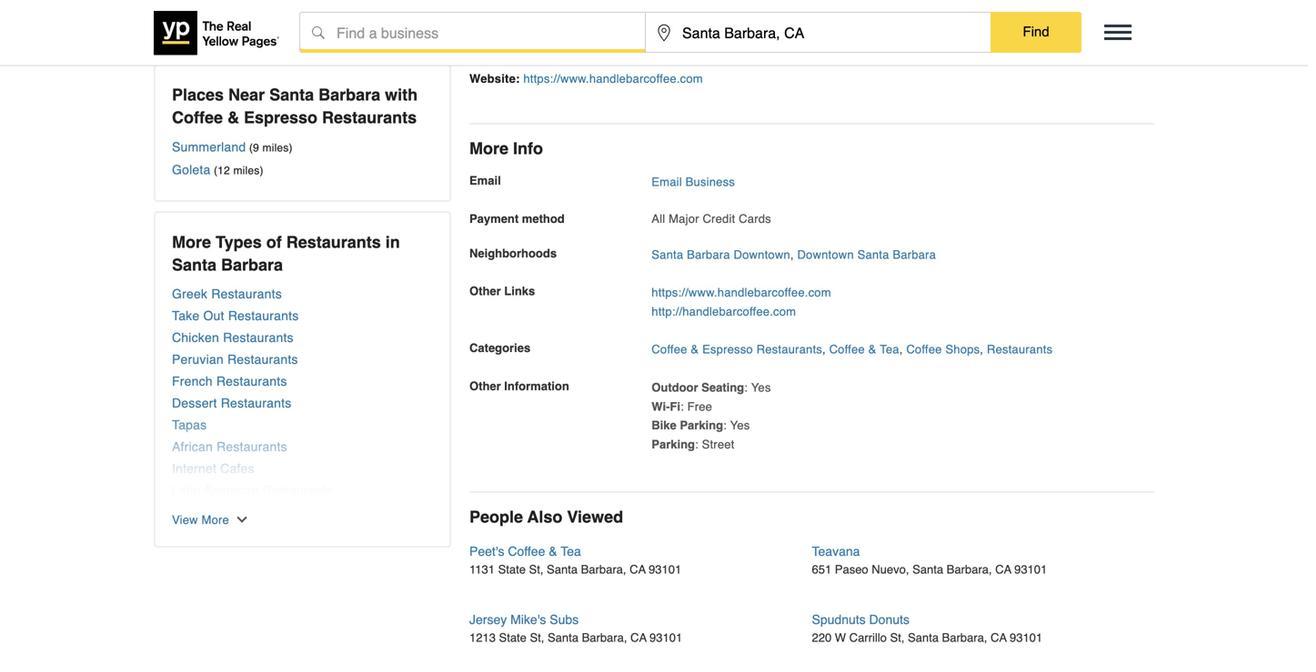Task type: locate. For each thing, give the bounding box(es) containing it.
santa barbara downtown link
[[652, 248, 790, 261]]

2 downtown from the left
[[797, 248, 854, 261]]

93101 for donuts
[[1010, 631, 1043, 645]]

& down people also viewed
[[549, 544, 557, 559]]

greek restaurants link
[[172, 287, 433, 301]]

st, down mike's
[[530, 631, 544, 645]]

651
[[812, 563, 832, 576]]

1 horizontal spatial view more
[[376, 11, 433, 25]]

espresso down "http://handlebarcoffee.com" link
[[702, 343, 753, 356]]

https://www.handlebarcoffee.com link up http://handlebarcoffee.com
[[652, 286, 831, 299]]

Where? text field
[[646, 13, 991, 53]]

1 downtown from the left
[[734, 248, 790, 261]]

93101
[[769, 45, 803, 59], [649, 563, 682, 576], [1014, 563, 1047, 576], [650, 631, 682, 645], [1010, 631, 1043, 645]]

miles) down (9
[[233, 164, 264, 177]]

ca inside spudnuts donuts 220 w carrillo st, santa barbara, ca 93101
[[991, 631, 1007, 645]]

0 horizontal spatial view more
[[172, 513, 229, 527]]

barbara inside more types of restaurants in santa barbara
[[221, 256, 283, 274]]

other down 'categories'
[[469, 379, 501, 393]]

st, inside spudnuts donuts 220 w carrillo st, santa barbara, ca 93101
[[890, 631, 905, 645]]

more left the types
[[172, 233, 211, 252]]

find button
[[991, 12, 1082, 52]]

1 horizontal spatial espresso
[[702, 343, 753, 356]]

santa inside 'peet's coffee & tea 1131 state st, santa barbara, ca 93101'
[[547, 563, 578, 576]]

people
[[469, 508, 523, 526]]

restaurants left in
[[286, 233, 381, 252]]

state inside 'peet's coffee & tea 1131 state st, santa barbara, ca 93101'
[[498, 563, 526, 576]]

other
[[469, 284, 501, 298], [469, 379, 501, 393]]

0 horizontal spatial espresso
[[244, 108, 318, 127]]

chicken
[[172, 330, 219, 345]]

0 horizontal spatial view
[[172, 513, 198, 527]]

st,
[[646, 45, 661, 59], [529, 563, 544, 576], [530, 631, 544, 645], [890, 631, 905, 645]]

https://www.handlebarcoffee.com http://handlebarcoffee.com
[[652, 286, 831, 318]]

barbara, for mike's
[[582, 631, 627, 645]]

1 other from the top
[[469, 284, 501, 298]]

0 vertical spatial view
[[376, 11, 402, 25]]

restaurants down https://www.handlebarcoffee.com http://handlebarcoffee.com
[[757, 343, 822, 356]]

Find a business text field
[[300, 13, 645, 53]]

1 vertical spatial other
[[469, 379, 501, 393]]

93101 inside jersey mike's subs 1213 state st, santa barbara, ca 93101
[[650, 631, 682, 645]]

email down more info in the top left of the page
[[469, 174, 501, 187]]

1 vertical spatial parking
[[652, 437, 695, 451]]

barbara,
[[699, 45, 746, 59], [581, 563, 626, 576], [947, 563, 992, 576], [582, 631, 627, 645], [942, 631, 987, 645]]

santa inside jersey mike's subs 1213 state st, santa barbara, ca 93101
[[548, 631, 579, 645]]

1 vertical spatial tea
[[561, 544, 581, 559]]

email
[[469, 174, 501, 187], [652, 175, 682, 189]]

restaurants up out
[[211, 287, 282, 301]]

vegetarian restaurants link
[[172, 505, 433, 519]]

mike's
[[510, 612, 546, 627]]

1 horizontal spatial downtown
[[797, 248, 854, 261]]

st, up mike's
[[529, 563, 544, 576]]

email up all
[[652, 175, 682, 189]]

take out restaurants link
[[172, 308, 433, 323]]

coffee
[[172, 108, 223, 127], [652, 343, 687, 356], [829, 343, 865, 356], [906, 343, 942, 356], [508, 544, 545, 559]]

http://handlebarcoffee.com link
[[652, 305, 796, 318]]

links
[[504, 284, 535, 298]]

major
[[669, 212, 699, 225]]

other left links
[[469, 284, 501, 298]]

summerland
[[172, 140, 246, 154]]

peruvian restaurants link
[[172, 352, 433, 367]]

outdoor seating : yes wi-fi : free bike parking : yes parking : street
[[652, 381, 771, 451]]

&
[[227, 108, 239, 127], [691, 343, 699, 356], [869, 343, 877, 356], [549, 544, 557, 559]]

view more down latin at bottom left
[[172, 513, 229, 527]]

dessert
[[172, 396, 217, 410]]

jersey
[[469, 612, 507, 627]]

dessert restaurants link
[[172, 396, 433, 410]]

st, for subs
[[530, 631, 544, 645]]

1131
[[469, 563, 495, 576]]

state down mike's
[[499, 631, 527, 645]]

african restaurants link
[[172, 439, 433, 454]]

0 vertical spatial view more
[[376, 11, 433, 25]]

shops
[[946, 343, 980, 356]]

barbara, inside spudnuts donuts 220 w carrillo st, santa barbara, ca 93101
[[942, 631, 987, 645]]

ca inside teavana 651 paseo nuevo, santa barbara, ca 93101
[[995, 563, 1012, 576]]

donuts
[[869, 612, 910, 627]]

1 vertical spatial : yes
[[723, 419, 750, 432]]

parking down : free
[[680, 419, 723, 432]]

tea inside 'peet's coffee & tea 1131 state st, santa barbara, ca 93101'
[[561, 544, 581, 559]]

barbara, inside jersey mike's subs 1213 state st, santa barbara, ca 93101
[[582, 631, 627, 645]]

: yes down coffee & espresso restaurants link
[[744, 381, 771, 394]]

parking down the bike
[[652, 437, 695, 451]]

places near santa barbara with coffee & espresso restaurants
[[172, 86, 418, 127]]

0 vertical spatial other
[[469, 284, 501, 298]]

near
[[228, 86, 265, 104]]

https://www.handlebarcoffee.com link down perdido
[[523, 72, 703, 86]]

bike
[[652, 419, 677, 432]]

espresso inside places near santa barbara with coffee & espresso restaurants
[[244, 108, 318, 127]]

ca
[[750, 45, 766, 59], [630, 563, 646, 576], [995, 563, 1012, 576], [631, 631, 647, 645], [991, 631, 1007, 645]]

food
[[172, 527, 202, 541]]

african
[[172, 439, 213, 454]]

chicken restaurants link
[[172, 330, 433, 345]]

0 vertical spatial espresso
[[244, 108, 318, 127]]

ca for mike's
[[631, 631, 647, 645]]

more up with on the left top of page
[[405, 11, 433, 25]]

1 vertical spatial espresso
[[702, 343, 753, 356]]

find
[[1023, 24, 1049, 40]]

1 vertical spatial view
[[172, 513, 198, 527]]

93101 inside teavana 651 paseo nuevo, santa barbara, ca 93101
[[1014, 563, 1047, 576]]

1 horizontal spatial view
[[376, 11, 402, 25]]

more left info
[[469, 139, 509, 158]]

espresso up (9
[[244, 108, 318, 127]]

0 vertical spatial state
[[498, 563, 526, 576]]

miles) right (9
[[262, 141, 293, 154]]

view down latin at bottom left
[[172, 513, 198, 527]]

restaurants right 'shops'
[[987, 343, 1053, 356]]

: yes up : street
[[723, 419, 750, 432]]

2 other from the top
[[469, 379, 501, 393]]

website:
[[469, 72, 520, 86]]

barbara, inside teavana 651 paseo nuevo, santa barbara, ca 93101
[[947, 563, 992, 576]]

restaurants down with on the left top of page
[[322, 108, 417, 127]]

view
[[376, 11, 402, 25], [172, 513, 198, 527]]

restaurants up food trucks link
[[238, 505, 309, 519]]

goleta link
[[172, 162, 211, 177]]

address:
[[469, 45, 522, 59]]

0 vertical spatial parking
[[680, 419, 723, 432]]

, left coffee shops link
[[899, 343, 903, 356]]

1 vertical spatial https://www.handlebarcoffee.com link
[[652, 286, 831, 299]]

restaurants up chicken restaurants link
[[228, 308, 299, 323]]

santa barbara downtown , downtown santa barbara
[[652, 248, 936, 261]]

tapas
[[172, 418, 207, 432]]

st, inside jersey mike's subs 1213 state st, santa barbara, ca 93101
[[530, 631, 544, 645]]

barbara
[[319, 86, 380, 104], [687, 248, 730, 261], [893, 248, 936, 261], [221, 256, 283, 274]]

more
[[405, 11, 433, 25], [469, 139, 509, 158], [172, 233, 211, 252], [202, 513, 229, 527]]

carrillo
[[849, 631, 887, 645]]

0 vertical spatial miles)
[[262, 141, 293, 154]]

1 vertical spatial state
[[499, 631, 527, 645]]

view more up with on the left top of page
[[376, 11, 433, 25]]

93101 inside spudnuts donuts 220 w carrillo st, santa barbara, ca 93101
[[1010, 631, 1043, 645]]

https://www.handlebarcoffee.com down perdido
[[523, 72, 703, 86]]

latin
[[172, 483, 200, 498]]

email for email
[[469, 174, 501, 187]]

espresso
[[244, 108, 318, 127], [702, 343, 753, 356]]

tea left coffee shops link
[[880, 343, 899, 356]]

: yes
[[744, 381, 771, 394], [723, 419, 750, 432]]

coffee inside places near santa barbara with coffee & espresso restaurants
[[172, 108, 223, 127]]

1 vertical spatial miles)
[[233, 164, 264, 177]]

0 horizontal spatial email
[[469, 174, 501, 187]]

take
[[172, 308, 200, 323]]

https://www.handlebarcoffee.com up http://handlebarcoffee.com
[[652, 286, 831, 299]]

,
[[790, 248, 794, 261], [822, 343, 826, 356], [899, 343, 903, 356], [980, 343, 984, 356]]

other information
[[469, 379, 569, 393]]

coffee & tea link
[[829, 343, 899, 356]]

coffee & espresso restaurants , coffee & tea , coffee shops , restaurants
[[652, 343, 1053, 356]]

1 horizontal spatial email
[[652, 175, 682, 189]]

state inside jersey mike's subs 1213 state st, santa barbara, ca 93101
[[499, 631, 527, 645]]

tea down viewed
[[561, 544, 581, 559]]

summerland (9 miles) goleta (12 miles)
[[172, 140, 293, 177]]

fi
[[670, 400, 680, 413]]

1 vertical spatial https://www.handlebarcoffee.com
[[652, 286, 831, 299]]

of
[[266, 233, 282, 252]]

email business link
[[652, 175, 735, 189]]

0 vertical spatial tea
[[880, 343, 899, 356]]

st, inside 'peet's coffee & tea 1131 state st, santa barbara, ca 93101'
[[529, 563, 544, 576]]

website: https://www.handlebarcoffee.com
[[469, 72, 703, 86]]

barbara, for 128
[[699, 45, 746, 59]]

0 horizontal spatial downtown
[[734, 248, 790, 261]]

downtown
[[734, 248, 790, 261], [797, 248, 854, 261]]

view up with on the left top of page
[[376, 11, 402, 25]]

st, right perdido
[[646, 45, 661, 59]]

state right 1131
[[498, 563, 526, 576]]

information
[[504, 379, 569, 393]]

ca inside jersey mike's subs 1213 state st, santa barbara, ca 93101
[[631, 631, 647, 645]]

nuevo,
[[872, 563, 909, 576]]

st, down donuts
[[890, 631, 905, 645]]

& down near
[[227, 108, 239, 127]]

0 horizontal spatial tea
[[561, 544, 581, 559]]

coffee inside 'peet's coffee & tea 1131 state st, santa barbara, ca 93101'
[[508, 544, 545, 559]]



Task type: describe. For each thing, give the bounding box(es) containing it.
info
[[513, 139, 543, 158]]

email for email business
[[652, 175, 682, 189]]

santa inside more types of restaurants in santa barbara
[[172, 256, 217, 274]]

paseo
[[835, 563, 869, 576]]

view more inside view more link
[[376, 11, 433, 25]]

http://handlebarcoffee.com
[[652, 305, 796, 318]]

with
[[385, 86, 418, 104]]

restaurants up peruvian restaurants link
[[223, 330, 294, 345]]

neighborhoods
[[469, 246, 557, 260]]

1 horizontal spatial tea
[[880, 343, 899, 356]]

barbara inside places near santa barbara with coffee & espresso restaurants
[[319, 86, 380, 104]]

peet's
[[469, 544, 504, 559]]

peruvian
[[172, 352, 224, 367]]

, up https://www.handlebarcoffee.com http://handlebarcoffee.com
[[790, 248, 794, 261]]

93101 for mike's
[[650, 631, 682, 645]]

restaurants up cafes
[[217, 439, 287, 454]]

subs
[[550, 612, 579, 627]]

st, for e
[[646, 45, 661, 59]]

more inside more types of restaurants in santa barbara
[[172, 233, 211, 252]]

out
[[203, 308, 224, 323]]

peet's coffee & tea 1131 state st, santa barbara, ca 93101
[[469, 544, 682, 576]]

places
[[172, 86, 224, 104]]

greek restaurants take out restaurants chicken restaurants peruvian restaurants french restaurants dessert restaurants tapas african restaurants internet cafes latin american restaurants vegetarian restaurants food trucks
[[172, 287, 333, 541]]

restaurants down internet cafes link
[[262, 483, 333, 498]]

: free
[[680, 400, 712, 413]]

barbara, for donuts
[[942, 631, 987, 645]]

0 vertical spatial : yes
[[744, 381, 771, 394]]

payment method
[[469, 212, 565, 225]]

outdoor
[[652, 381, 698, 394]]

in
[[385, 233, 400, 252]]

santa inside spudnuts donuts 220 w carrillo st, santa barbara, ca 93101
[[908, 631, 939, 645]]

coffee shops link
[[906, 343, 980, 356]]

email business
[[652, 175, 735, 189]]

other links
[[469, 284, 535, 298]]

latin american restaurants link
[[172, 483, 433, 498]]

more types of restaurants in santa barbara
[[172, 233, 400, 274]]

french restaurants link
[[172, 374, 433, 388]]

business
[[686, 175, 735, 189]]

types
[[216, 233, 262, 252]]

other for other information
[[469, 379, 501, 393]]

128
[[526, 45, 546, 59]]

greek
[[172, 287, 208, 301]]

food trucks link
[[172, 527, 433, 541]]

1 vertical spatial view more
[[172, 513, 229, 527]]

categories
[[469, 341, 531, 355]]

the real yellow pages logo image
[[154, 11, 281, 55]]

other for other links
[[469, 284, 501, 298]]

0 vertical spatial https://www.handlebarcoffee.com
[[523, 72, 703, 86]]

: street
[[695, 437, 735, 451]]

address: 128 e canon perdido st, santa barbara, ca 93101
[[469, 45, 803, 59]]

restaurants inside more types of restaurants in santa barbara
[[286, 233, 381, 252]]

& inside 'peet's coffee & tea 1131 state st, santa barbara, ca 93101'
[[549, 544, 557, 559]]

spudnuts
[[812, 612, 866, 627]]

downtown santa barbara link
[[797, 248, 936, 261]]

& up the 'outdoor'
[[691, 343, 699, 356]]

, left restaurants link at the bottom right of the page
[[980, 343, 984, 356]]

santa inside teavana 651 paseo nuevo, santa barbara, ca 93101
[[913, 563, 943, 576]]

view more link
[[172, 11, 433, 25]]

e
[[549, 45, 557, 59]]

all
[[652, 212, 665, 225]]

ca for 128
[[750, 45, 766, 59]]

wi-
[[652, 400, 670, 413]]

all major credit cards
[[652, 212, 771, 225]]

people also viewed
[[469, 508, 623, 526]]

internet cafes link
[[172, 461, 433, 476]]

viewed
[[567, 508, 623, 526]]

teavana
[[812, 544, 860, 559]]

perdido
[[600, 45, 642, 59]]

barbara, inside 'peet's coffee & tea 1131 state st, santa barbara, ca 93101'
[[581, 563, 626, 576]]

summerland link
[[172, 140, 246, 154]]

also
[[527, 508, 563, 526]]

& left coffee shops link
[[869, 343, 877, 356]]

coffee & espresso restaurants link
[[652, 343, 822, 356]]

ca inside 'peet's coffee & tea 1131 state st, santa barbara, ca 93101'
[[630, 563, 646, 576]]

payment
[[469, 212, 519, 225]]

jersey mike's subs 1213 state st, santa barbara, ca 93101
[[469, 612, 682, 645]]

, left coffee & tea link
[[822, 343, 826, 356]]

restaurants up tapas link
[[221, 396, 292, 410]]

0 vertical spatial https://www.handlebarcoffee.com link
[[523, 72, 703, 86]]

93101 for 128
[[769, 45, 803, 59]]

restaurants down chicken restaurants link
[[227, 352, 298, 367]]

1213
[[469, 631, 496, 645]]

restaurants link
[[987, 343, 1053, 356]]

vegetarian
[[172, 505, 235, 519]]

more down american
[[202, 513, 229, 527]]

(9
[[249, 141, 259, 154]]

(12
[[214, 164, 230, 177]]

restaurants inside places near santa barbara with coffee & espresso restaurants
[[322, 108, 417, 127]]

trucks
[[205, 527, 244, 541]]

american
[[204, 483, 259, 498]]

cafes
[[220, 461, 255, 476]]

internet
[[172, 461, 217, 476]]

teavana 651 paseo nuevo, santa barbara, ca 93101
[[812, 544, 1047, 576]]

method
[[522, 212, 565, 225]]

restaurants down peruvian restaurants link
[[216, 374, 287, 388]]

ca for donuts
[[991, 631, 1007, 645]]

220
[[812, 631, 832, 645]]

goleta
[[172, 162, 211, 177]]

seating
[[702, 381, 744, 394]]

w
[[835, 631, 846, 645]]

93101 inside 'peet's coffee & tea 1131 state st, santa barbara, ca 93101'
[[649, 563, 682, 576]]

& inside places near santa barbara with coffee & espresso restaurants
[[227, 108, 239, 127]]

st, for 220
[[890, 631, 905, 645]]

santa inside places near santa barbara with coffee & espresso restaurants
[[269, 86, 314, 104]]



Task type: vqa. For each thing, say whether or not it's contained in the screenshot.
"Santa"
yes



